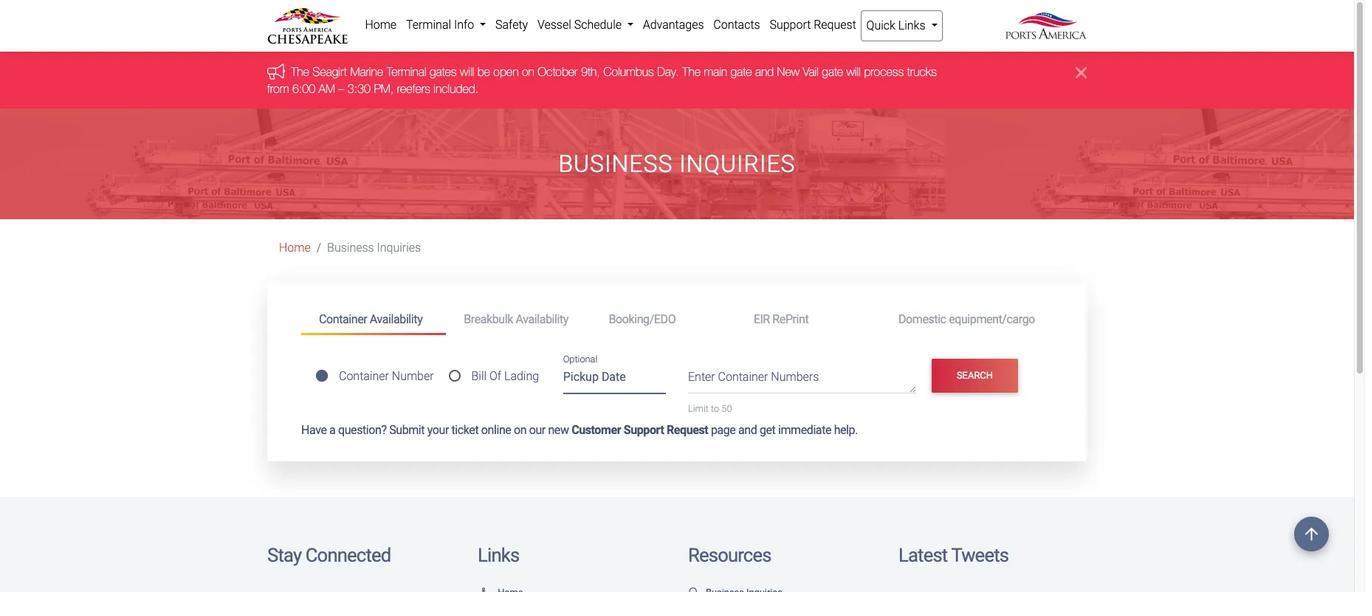Task type: describe. For each thing, give the bounding box(es) containing it.
9th,
[[581, 65, 600, 79]]

of
[[489, 369, 501, 383]]

be
[[477, 65, 490, 79]]

bill of lading
[[471, 369, 539, 383]]

eir
[[754, 312, 770, 326]]

2 the from the left
[[682, 65, 701, 79]]

links inside the quick links link
[[898, 18, 926, 32]]

0 vertical spatial home link
[[360, 10, 401, 40]]

included.
[[434, 82, 479, 95]]

seagirt
[[313, 65, 347, 79]]

latest
[[899, 544, 948, 566]]

customer
[[572, 423, 621, 437]]

2 will from the left
[[847, 65, 861, 79]]

vail
[[803, 65, 819, 79]]

online
[[481, 423, 511, 437]]

bullhorn image
[[267, 63, 291, 80]]

help.
[[834, 423, 858, 437]]

container for container availability
[[319, 312, 367, 326]]

50
[[722, 403, 732, 414]]

a
[[329, 423, 336, 437]]

terminal info link
[[401, 10, 491, 40]]

vessel
[[537, 18, 571, 32]]

safety
[[495, 18, 528, 32]]

vessel schedule link
[[533, 10, 638, 40]]

1 the from the left
[[291, 65, 309, 79]]

am
[[319, 82, 335, 95]]

domestic equipment/cargo
[[899, 312, 1035, 326]]

1 vertical spatial links
[[478, 544, 519, 566]]

columbus
[[603, 65, 654, 79]]

question?
[[338, 423, 387, 437]]

terminal inside the seagirt marine terminal gates will be open on october 9th, columbus day. the main gate and new vail gate will process trucks from 6:00 am – 3:30 pm, reefers included.
[[387, 65, 426, 79]]

have a question? submit your ticket online on our new customer support request page and get immediate help.
[[301, 423, 858, 437]]

anchor image
[[478, 588, 490, 592]]

Enter Container Numbers text field
[[688, 368, 916, 393]]

1 vertical spatial on
[[514, 423, 527, 437]]

info
[[454, 18, 474, 32]]

stay
[[267, 544, 301, 566]]

day.
[[657, 65, 679, 79]]

enter container numbers
[[688, 370, 819, 384]]

pm,
[[374, 82, 394, 95]]

limit to 50
[[688, 403, 732, 414]]

0 horizontal spatial business
[[327, 241, 374, 255]]

container up 50
[[718, 370, 768, 384]]

eir reprint
[[754, 312, 809, 326]]

limit
[[688, 403, 709, 414]]

–
[[338, 82, 344, 95]]

main
[[704, 65, 727, 79]]

number
[[392, 369, 434, 383]]

and inside the seagirt marine terminal gates will be open on october 9th, columbus day. the main gate and new vail gate will process trucks from 6:00 am – 3:30 pm, reefers included.
[[755, 65, 774, 79]]

quick
[[867, 18, 896, 32]]

contacts link
[[709, 10, 765, 40]]

container availability link
[[301, 306, 446, 335]]

1 vertical spatial and
[[738, 423, 757, 437]]

1 vertical spatial request
[[667, 423, 708, 437]]

the seagirt marine terminal gates will be open on october 9th, columbus day. the main gate and new vail gate will process trucks from 6:00 am – 3:30 pm, reefers included.
[[267, 65, 937, 95]]

equipment/cargo
[[949, 312, 1035, 326]]

stay connected
[[267, 544, 391, 566]]

immediate
[[778, 423, 831, 437]]

october
[[538, 65, 578, 79]]

have
[[301, 423, 327, 437]]

support request
[[770, 18, 856, 32]]

breakbulk
[[464, 312, 513, 326]]

schedule
[[574, 18, 622, 32]]

the seagirt marine terminal gates will be open on october 9th, columbus day. the main gate and new vail gate will process trucks from 6:00 am – 3:30 pm, reefers included. alert
[[0, 52, 1354, 109]]

ticket
[[452, 423, 479, 437]]

reefers
[[397, 82, 430, 95]]

the seagirt marine terminal gates will be open on october 9th, columbus day. the main gate and new vail gate will process trucks from 6:00 am – 3:30 pm, reefers included. link
[[267, 65, 937, 95]]

get
[[760, 423, 776, 437]]

bill
[[471, 369, 487, 383]]

submit
[[389, 423, 425, 437]]

1 vertical spatial business inquiries
[[327, 241, 421, 255]]

new
[[777, 65, 800, 79]]

to
[[711, 403, 719, 414]]

from
[[267, 82, 289, 95]]

marine
[[350, 65, 383, 79]]

eir reprint link
[[736, 306, 881, 333]]



Task type: locate. For each thing, give the bounding box(es) containing it.
enter
[[688, 370, 715, 384]]

your
[[427, 423, 449, 437]]

terminal left info
[[406, 18, 451, 32]]

1 horizontal spatial home
[[365, 18, 397, 32]]

support request link
[[765, 10, 861, 40]]

1 vertical spatial terminal
[[387, 65, 426, 79]]

tweets
[[951, 544, 1009, 566]]

request down limit
[[667, 423, 708, 437]]

advantages link
[[638, 10, 709, 40]]

advantages
[[643, 18, 704, 32]]

0 horizontal spatial request
[[667, 423, 708, 437]]

close image
[[1076, 64, 1087, 82]]

business inquiries
[[559, 150, 796, 178], [327, 241, 421, 255]]

breakbulk availability
[[464, 312, 569, 326]]

0 horizontal spatial will
[[460, 65, 474, 79]]

1 horizontal spatial the
[[682, 65, 701, 79]]

1 availability from the left
[[370, 312, 423, 326]]

on left our
[[514, 423, 527, 437]]

container availability
[[319, 312, 423, 326]]

6:00
[[292, 82, 315, 95]]

0 vertical spatial and
[[755, 65, 774, 79]]

the
[[291, 65, 309, 79], [682, 65, 701, 79]]

0 vertical spatial on
[[522, 65, 534, 79]]

terminal
[[406, 18, 451, 32], [387, 65, 426, 79]]

and left new
[[755, 65, 774, 79]]

business
[[559, 150, 673, 178], [327, 241, 374, 255]]

availability for breakbulk availability
[[516, 312, 569, 326]]

0 horizontal spatial home
[[279, 241, 311, 255]]

will left the 'process' at the right of the page
[[847, 65, 861, 79]]

1 horizontal spatial availability
[[516, 312, 569, 326]]

availability inside 'link'
[[370, 312, 423, 326]]

resources
[[688, 544, 771, 566]]

and left get
[[738, 423, 757, 437]]

2 gate from the left
[[822, 65, 843, 79]]

inquiries
[[679, 150, 796, 178], [377, 241, 421, 255]]

1 vertical spatial business
[[327, 241, 374, 255]]

0 horizontal spatial links
[[478, 544, 519, 566]]

availability for container availability
[[370, 312, 423, 326]]

support inside support request link
[[770, 18, 811, 32]]

support right customer
[[624, 423, 664, 437]]

availability right breakbulk
[[516, 312, 569, 326]]

page
[[711, 423, 736, 437]]

quick links link
[[861, 10, 943, 41]]

1 horizontal spatial inquiries
[[679, 150, 796, 178]]

0 vertical spatial request
[[814, 18, 856, 32]]

availability
[[370, 312, 423, 326], [516, 312, 569, 326]]

trucks
[[907, 65, 937, 79]]

1 will from the left
[[460, 65, 474, 79]]

1 horizontal spatial business
[[559, 150, 673, 178]]

the right the day. at top left
[[682, 65, 701, 79]]

contacts
[[713, 18, 760, 32]]

domestic
[[899, 312, 946, 326]]

on
[[522, 65, 534, 79], [514, 423, 527, 437]]

safety link
[[491, 10, 533, 40]]

container
[[319, 312, 367, 326], [339, 369, 389, 383], [718, 370, 768, 384]]

our
[[529, 423, 546, 437]]

1 horizontal spatial home link
[[360, 10, 401, 40]]

0 horizontal spatial gate
[[731, 65, 752, 79]]

0 horizontal spatial home link
[[279, 241, 311, 255]]

1 horizontal spatial support
[[770, 18, 811, 32]]

reprint
[[773, 312, 809, 326]]

process
[[864, 65, 904, 79]]

latest tweets
[[899, 544, 1009, 566]]

breakbulk availability link
[[446, 306, 591, 333]]

0 horizontal spatial inquiries
[[377, 241, 421, 255]]

vessel schedule
[[537, 18, 625, 32]]

gate right vail
[[822, 65, 843, 79]]

1 horizontal spatial request
[[814, 18, 856, 32]]

container for container number
[[339, 369, 389, 383]]

1 horizontal spatial gate
[[822, 65, 843, 79]]

1 gate from the left
[[731, 65, 752, 79]]

0 vertical spatial inquiries
[[679, 150, 796, 178]]

3:30
[[348, 82, 371, 95]]

links right quick
[[898, 18, 926, 32]]

0 vertical spatial support
[[770, 18, 811, 32]]

container left number
[[339, 369, 389, 383]]

open
[[493, 65, 519, 79]]

1 horizontal spatial business inquiries
[[559, 150, 796, 178]]

booking/edo link
[[591, 306, 736, 333]]

container inside container availability 'link'
[[319, 312, 367, 326]]

quick links
[[867, 18, 928, 32]]

1 vertical spatial support
[[624, 423, 664, 437]]

the up 6:00
[[291, 65, 309, 79]]

gates
[[430, 65, 457, 79]]

lading
[[504, 369, 539, 383]]

request
[[814, 18, 856, 32], [667, 423, 708, 437]]

customer support request link
[[572, 423, 708, 437]]

connected
[[305, 544, 391, 566]]

gate
[[731, 65, 752, 79], [822, 65, 843, 79]]

terminal info
[[406, 18, 477, 32]]

0 horizontal spatial business inquiries
[[327, 241, 421, 255]]

0 horizontal spatial support
[[624, 423, 664, 437]]

domestic equipment/cargo link
[[881, 306, 1053, 333]]

1 vertical spatial home link
[[279, 241, 311, 255]]

1 horizontal spatial will
[[847, 65, 861, 79]]

numbers
[[771, 370, 819, 384]]

on inside the seagirt marine terminal gates will be open on october 9th, columbus day. the main gate and new vail gate will process trucks from 6:00 am – 3:30 pm, reefers included.
[[522, 65, 534, 79]]

search image
[[688, 588, 700, 592]]

request left quick
[[814, 18, 856, 32]]

terminal up reefers
[[387, 65, 426, 79]]

on right open
[[522, 65, 534, 79]]

search button
[[932, 359, 1018, 393]]

1 horizontal spatial links
[[898, 18, 926, 32]]

will left the be
[[460, 65, 474, 79]]

0 vertical spatial business
[[559, 150, 673, 178]]

home link
[[360, 10, 401, 40], [279, 241, 311, 255]]

0 vertical spatial home
[[365, 18, 397, 32]]

0 horizontal spatial the
[[291, 65, 309, 79]]

container up container number
[[319, 312, 367, 326]]

new
[[548, 423, 569, 437]]

home
[[365, 18, 397, 32], [279, 241, 311, 255]]

0 vertical spatial business inquiries
[[559, 150, 796, 178]]

0 horizontal spatial availability
[[370, 312, 423, 326]]

links
[[898, 18, 926, 32], [478, 544, 519, 566]]

search
[[957, 370, 993, 381]]

links up anchor icon
[[478, 544, 519, 566]]

gate right main
[[731, 65, 752, 79]]

booking/edo
[[609, 312, 676, 326]]

container number
[[339, 369, 434, 383]]

0 vertical spatial terminal
[[406, 18, 451, 32]]

availability up container number
[[370, 312, 423, 326]]

1 vertical spatial inquiries
[[377, 241, 421, 255]]

0 vertical spatial links
[[898, 18, 926, 32]]

2 availability from the left
[[516, 312, 569, 326]]

support up new
[[770, 18, 811, 32]]

go to top image
[[1294, 517, 1329, 552]]

and
[[755, 65, 774, 79], [738, 423, 757, 437]]

1 vertical spatial home
[[279, 241, 311, 255]]

will
[[460, 65, 474, 79], [847, 65, 861, 79]]



Task type: vqa. For each thing, say whether or not it's contained in the screenshot.
Booking Number
no



